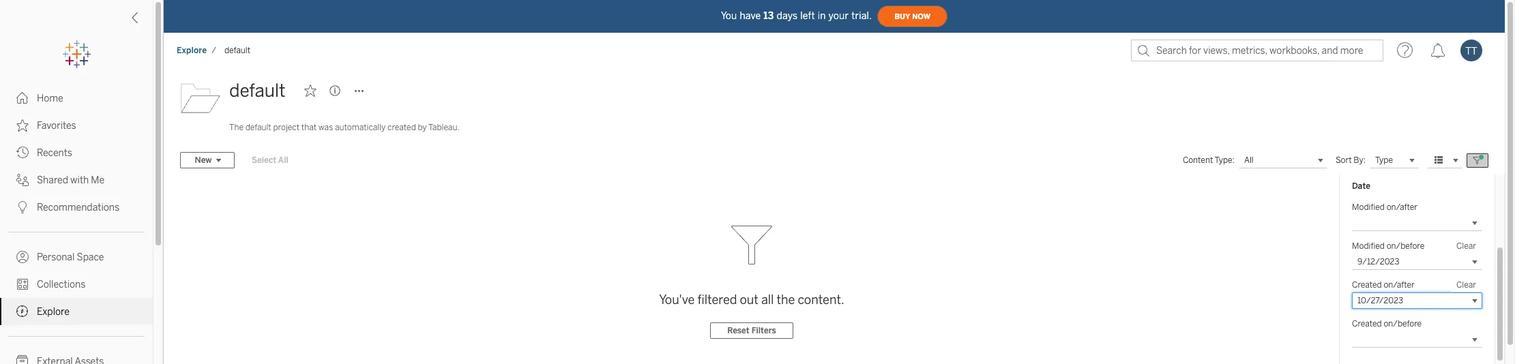 Task type: locate. For each thing, give the bounding box(es) containing it.
1 horizontal spatial all
[[1245, 156, 1254, 165]]

1 vertical spatial default
[[229, 80, 286, 102]]

by text only_f5he34f image inside recommendations link
[[16, 201, 29, 214]]

clear
[[1457, 242, 1477, 251], [1457, 280, 1477, 290]]

default up the
[[229, 80, 286, 102]]

modified for modified on/after
[[1352, 203, 1385, 212]]

out
[[740, 293, 759, 308]]

sort
[[1336, 156, 1352, 165]]

home link
[[0, 85, 153, 112]]

buy
[[895, 12, 910, 21]]

1 vertical spatial clear
[[1457, 280, 1477, 290]]

all inside button
[[278, 156, 288, 165]]

1 vertical spatial explore
[[37, 306, 70, 318]]

by text only_f5he34f image inside shared with me link
[[16, 174, 29, 186]]

created for created on/before
[[1352, 319, 1382, 329]]

by text only_f5he34f image
[[16, 92, 29, 104], [16, 119, 29, 132], [16, 174, 29, 186], [16, 201, 29, 214]]

by text only_f5he34f image for collections
[[16, 278, 29, 291]]

by text only_f5he34f image for home
[[16, 92, 29, 104]]

by text only_f5he34f image for explore
[[16, 306, 29, 318]]

explore
[[177, 46, 207, 55], [37, 306, 70, 318]]

0 horizontal spatial explore link
[[0, 298, 153, 325]]

13
[[764, 10, 774, 21]]

clear button for on/after
[[1451, 278, 1483, 292]]

0 vertical spatial modified
[[1352, 203, 1385, 212]]

2 clear button from the top
[[1451, 278, 1483, 292]]

the
[[229, 123, 244, 132]]

1 clear button from the top
[[1451, 240, 1483, 253]]

by:
[[1354, 156, 1366, 165]]

by text only_f5he34f image inside favorites link
[[16, 119, 29, 132]]

0 horizontal spatial all
[[278, 156, 288, 165]]

default element
[[220, 46, 255, 55]]

2 created from the top
[[1352, 319, 1382, 329]]

personal space
[[37, 252, 104, 263]]

filters
[[752, 326, 776, 336]]

0 vertical spatial clear button
[[1451, 240, 1483, 253]]

by text only_f5he34f image left recommendations
[[16, 201, 29, 214]]

on/before up the modified on/before text field
[[1387, 242, 1425, 251]]

favorites link
[[0, 112, 153, 139]]

content
[[1183, 156, 1213, 165]]

explore link down collections in the bottom of the page
[[0, 298, 153, 325]]

clear up the modified on/before text field
[[1457, 242, 1477, 251]]

all
[[278, 156, 288, 165], [1245, 156, 1254, 165]]

buy now button
[[878, 5, 948, 27]]

3 by text only_f5he34f image from the top
[[16, 278, 29, 291]]

clear button up created on/after 'text field'
[[1451, 278, 1483, 292]]

clear button
[[1451, 240, 1483, 253], [1451, 278, 1483, 292]]

1 vertical spatial modified
[[1352, 242, 1385, 251]]

by text only_f5he34f image inside personal space link
[[16, 251, 29, 263]]

4 by text only_f5he34f image from the top
[[16, 306, 29, 318]]

modified down date
[[1352, 203, 1385, 212]]

2 by text only_f5he34f image from the top
[[16, 251, 29, 263]]

recommendations
[[37, 202, 119, 214]]

on/after up created on/after 'text field'
[[1384, 280, 1415, 290]]

created down created on/after
[[1352, 319, 1382, 329]]

explore link left /
[[176, 45, 208, 56]]

content.
[[798, 293, 845, 308]]

0 vertical spatial clear
[[1457, 242, 1477, 251]]

by text only_f5he34f image inside the collections link
[[16, 278, 29, 291]]

on/before
[[1387, 242, 1425, 251], [1384, 319, 1422, 329]]

all
[[761, 293, 774, 308]]

1 vertical spatial explore link
[[0, 298, 153, 325]]

clear button up the modified on/before text field
[[1451, 240, 1483, 253]]

explore down collections in the bottom of the page
[[37, 306, 70, 318]]

by text only_f5he34f image inside explore link
[[16, 306, 29, 318]]

1 all from the left
[[278, 156, 288, 165]]

created on/after
[[1352, 280, 1415, 290]]

shared
[[37, 175, 68, 186]]

by text only_f5he34f image left home
[[16, 92, 29, 104]]

trial.
[[852, 10, 872, 21]]

0 vertical spatial explore
[[177, 46, 207, 55]]

default
[[224, 46, 250, 55], [229, 80, 286, 102], [245, 123, 271, 132]]

type:
[[1215, 156, 1235, 165]]

select
[[252, 156, 276, 165]]

1 vertical spatial clear button
[[1451, 278, 1483, 292]]

modified up created on/after
[[1352, 242, 1385, 251]]

me
[[91, 175, 105, 186]]

clear for modified on/before
[[1457, 242, 1477, 251]]

that
[[301, 123, 317, 132]]

on/after up modified on/after text box
[[1387, 203, 1418, 212]]

explore link
[[176, 45, 208, 56], [0, 298, 153, 325]]

2 clear from the top
[[1457, 280, 1477, 290]]

by text only_f5he34f image inside recents link
[[16, 147, 29, 159]]

default right the
[[245, 123, 271, 132]]

3 by text only_f5he34f image from the top
[[16, 174, 29, 186]]

you've
[[659, 293, 695, 308]]

personal
[[37, 252, 75, 263]]

by text only_f5he34f image
[[16, 147, 29, 159], [16, 251, 29, 263], [16, 278, 29, 291], [16, 306, 29, 318], [16, 355, 29, 364]]

0 vertical spatial created
[[1352, 280, 1382, 290]]

1 vertical spatial created
[[1352, 319, 1382, 329]]

Created on/after text field
[[1352, 293, 1483, 309]]

clear up created on/after 'text field'
[[1457, 280, 1477, 290]]

1 by text only_f5he34f image from the top
[[16, 147, 29, 159]]

0 horizontal spatial explore
[[37, 306, 70, 318]]

buy now
[[895, 12, 931, 21]]

1 modified from the top
[[1352, 203, 1385, 212]]

created for created on/after
[[1352, 280, 1382, 290]]

1 created from the top
[[1352, 280, 1382, 290]]

modified for modified on/before
[[1352, 242, 1385, 251]]

date
[[1352, 182, 1371, 191]]

2 modified from the top
[[1352, 242, 1385, 251]]

explore inside main navigation. press the up and down arrow keys to access links. element
[[37, 306, 70, 318]]

days
[[777, 10, 798, 21]]

by text only_f5he34f image left the favorites
[[16, 119, 29, 132]]

0 vertical spatial on/before
[[1387, 242, 1425, 251]]

the default project that was automatically created by tableau.
[[229, 123, 460, 132]]

list view image
[[1433, 154, 1445, 166]]

personal space link
[[0, 244, 153, 271]]

Search for views, metrics, workbooks, and more text field
[[1131, 40, 1384, 61]]

1 horizontal spatial explore
[[177, 46, 207, 55]]

1 horizontal spatial explore link
[[176, 45, 208, 56]]

all right type:
[[1245, 156, 1254, 165]]

in
[[818, 10, 826, 21]]

on/before up created on/before text field
[[1384, 319, 1422, 329]]

created
[[1352, 280, 1382, 290], [1352, 319, 1382, 329]]

4 by text only_f5he34f image from the top
[[16, 201, 29, 214]]

/
[[212, 46, 216, 55]]

created on/before
[[1352, 319, 1422, 329]]

2 all from the left
[[1245, 156, 1254, 165]]

project image
[[180, 77, 221, 118]]

0 vertical spatial on/after
[[1387, 203, 1418, 212]]

your
[[829, 10, 849, 21]]

2 by text only_f5he34f image from the top
[[16, 119, 29, 132]]

by text only_f5he34f image inside home link
[[16, 92, 29, 104]]

with
[[70, 175, 89, 186]]

default right /
[[224, 46, 250, 55]]

you have 13 days left in your trial.
[[721, 10, 872, 21]]

by text only_f5he34f image left shared
[[16, 174, 29, 186]]

new button
[[180, 152, 235, 169]]

1 vertical spatial on/after
[[1384, 280, 1415, 290]]

project
[[273, 123, 300, 132]]

explore for explore
[[37, 306, 70, 318]]

by text only_f5he34f image for recommendations
[[16, 201, 29, 214]]

space
[[77, 252, 104, 263]]

modified
[[1352, 203, 1385, 212], [1352, 242, 1385, 251]]

1 vertical spatial on/before
[[1384, 319, 1422, 329]]

on/after for created on/after
[[1384, 280, 1415, 290]]

created up 'created on/before'
[[1352, 280, 1382, 290]]

explore left /
[[177, 46, 207, 55]]

main navigation. press the up and down arrow keys to access links. element
[[0, 85, 153, 364]]

1 clear from the top
[[1457, 242, 1477, 251]]

on/after for modified on/after
[[1387, 203, 1418, 212]]

on/after
[[1387, 203, 1418, 212], [1384, 280, 1415, 290]]

all right the "select" in the left top of the page
[[278, 156, 288, 165]]

1 by text only_f5he34f image from the top
[[16, 92, 29, 104]]



Task type: vqa. For each thing, say whether or not it's contained in the screenshot.
Buy Now
yes



Task type: describe. For each thing, give the bounding box(es) containing it.
content type:
[[1183, 156, 1235, 165]]

home
[[37, 93, 63, 104]]

now
[[912, 12, 931, 21]]

shared with me link
[[0, 166, 153, 194]]

by text only_f5he34f image for personal space
[[16, 251, 29, 263]]

you've filtered out all the content.
[[659, 293, 845, 308]]

5 by text only_f5he34f image from the top
[[16, 355, 29, 364]]

by text only_f5he34f image for favorites
[[16, 119, 29, 132]]

favorites
[[37, 120, 76, 132]]

the
[[777, 293, 795, 308]]

select all
[[252, 156, 288, 165]]

modified on/after
[[1352, 203, 1418, 212]]

navigation panel element
[[0, 41, 153, 364]]

select all button
[[243, 152, 297, 169]]

all button
[[1239, 152, 1328, 169]]

left
[[801, 10, 815, 21]]

recommendations link
[[0, 194, 153, 221]]

automatically
[[335, 123, 386, 132]]

recents link
[[0, 139, 153, 166]]

clear button for on/before
[[1451, 240, 1483, 253]]

collections link
[[0, 271, 153, 298]]

collections
[[37, 279, 86, 291]]

explore /
[[177, 46, 216, 55]]

sort by:
[[1336, 156, 1366, 165]]

by text only_f5he34f image for recents
[[16, 147, 29, 159]]

was
[[319, 123, 333, 132]]

recents
[[37, 147, 72, 159]]

created
[[388, 123, 416, 132]]

Created on/before text field
[[1352, 332, 1483, 348]]

you
[[721, 10, 737, 21]]

new
[[195, 156, 212, 165]]

reset filters
[[728, 326, 776, 336]]

modified on/before
[[1352, 242, 1425, 251]]

on/before for modified on/before
[[1387, 242, 1425, 251]]

reset filters button
[[710, 323, 793, 339]]

clear for created on/after
[[1457, 280, 1477, 290]]

shared with me
[[37, 175, 105, 186]]

all inside dropdown button
[[1245, 156, 1254, 165]]

0 vertical spatial default
[[224, 46, 250, 55]]

reset
[[728, 326, 750, 336]]

by
[[418, 123, 427, 132]]

Modified on/before text field
[[1352, 254, 1483, 270]]

on/before for created on/before
[[1384, 319, 1422, 329]]

filtered
[[698, 293, 737, 308]]

type
[[1376, 155, 1393, 165]]

explore for explore /
[[177, 46, 207, 55]]

Modified on/after text field
[[1352, 215, 1483, 231]]

type button
[[1370, 152, 1419, 169]]

have
[[740, 10, 761, 21]]

2 vertical spatial default
[[245, 123, 271, 132]]

by text only_f5he34f image for shared with me
[[16, 174, 29, 186]]

0 vertical spatial explore link
[[176, 45, 208, 56]]

tableau.
[[429, 123, 460, 132]]



